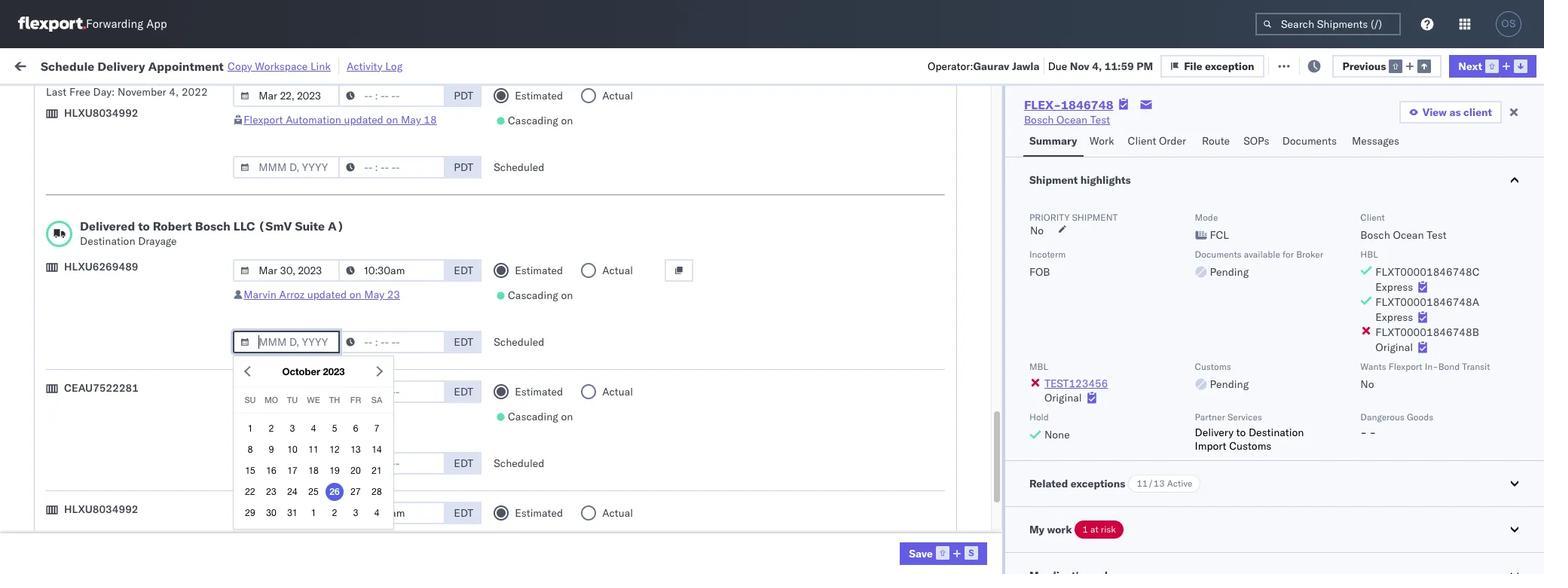 Task type: vqa. For each thing, say whether or not it's contained in the screenshot.


Task type: locate. For each thing, give the bounding box(es) containing it.
0 vertical spatial mode
[[519, 123, 542, 134]]

nov up marvin arroz updated on may 23 button
[[350, 251, 369, 264]]

0 vertical spatial work
[[165, 58, 191, 72]]

1 vertical spatial my
[[1030, 523, 1045, 537]]

savant down wants flexport in-bond transit no
[[1404, 416, 1437, 430]]

1 omkar from the top
[[1370, 217, 1402, 231]]

1 upload customs clearance documents from the top
[[35, 150, 222, 164]]

1 flex-1889466 from the top
[[934, 350, 1013, 364]]

4, down "19,"
[[372, 184, 382, 198]]

1 horizontal spatial 4 button
[[368, 505, 386, 523]]

0 vertical spatial omkar
[[1370, 217, 1402, 231]]

1 vertical spatial upload customs clearance documents link
[[35, 315, 222, 331]]

confirm delivery
[[35, 449, 115, 462]]

confirm pickup from los angeles, ca
[[35, 416, 214, 429]]

1 mmm d, yyyy text field from the top
[[233, 84, 340, 107]]

1846748 for schedule pickup from los angeles, ca button associated with test123456
[[967, 217, 1013, 231]]

1 vertical spatial gaurav jawla
[[1370, 251, 1433, 264]]

previous button
[[1332, 55, 1442, 77]]

3 11:59 pm pdt, nov 4, 2022 from the top
[[272, 251, 410, 264]]

1 consignee from the left
[[702, 483, 753, 496]]

account
[[817, 549, 857, 563]]

clearance for 12:00 am pdt, aug 19, 2022
[[117, 150, 165, 164]]

ceau7522281, hlxu6269489, hlxu8034992 for gaurav jawla
[[1046, 250, 1280, 264]]

bosch ocean test
[[1024, 113, 1110, 127], [629, 184, 716, 198], [740, 184, 826, 198], [629, 251, 716, 264], [629, 284, 716, 297], [629, 383, 716, 397]]

3 flex-1889466 from the top
[[934, 416, 1013, 430]]

may down log
[[401, 113, 421, 127]]

0 vertical spatial pdt
[[454, 89, 473, 103]]

23,
[[365, 416, 381, 430], [362, 516, 378, 530]]

2 up 9 button
[[269, 424, 274, 434]]

updated
[[344, 113, 384, 127], [307, 288, 347, 302]]

risk right '760'
[[312, 58, 330, 72]]

0 vertical spatial cascading
[[508, 114, 558, 127]]

0 vertical spatial 1
[[248, 424, 253, 434]]

1 cascading from the top
[[508, 114, 558, 127]]

edt
[[454, 264, 473, 277], [454, 335, 473, 349], [454, 385, 473, 399], [454, 457, 473, 470], [454, 507, 473, 520]]

0 vertical spatial 2 button
[[262, 420, 280, 438]]

from up ceau7522281 at the bottom of the page
[[117, 349, 139, 363]]

pickup up the delivered
[[82, 184, 115, 197]]

may for 18
[[401, 113, 421, 127]]

destination inside the delivered to robert bosch llc (smv suite a) destination drayage
[[80, 234, 135, 248]]

flex-2130387 down flex-1893174
[[934, 516, 1013, 530]]

4 schedule pickup from los angeles, ca link from the top
[[35, 349, 220, 364]]

1 13, from the top
[[371, 350, 387, 364]]

4 1889466 from the top
[[967, 450, 1013, 463]]

1 1889466 from the top
[[967, 350, 1013, 364]]

pdt, up 11:00 pm pst, nov 8, 2022
[[323, 284, 347, 297]]

1 vertical spatial for
[[1283, 249, 1294, 260]]

1 11:59 pm pdt, nov 4, 2022 from the top
[[272, 184, 410, 198]]

pickup up ceau7522281 at the bottom of the page
[[82, 349, 115, 363]]

1 vertical spatial -- : -- -- text field
[[339, 381, 446, 403]]

consignee for flexport demo consignee
[[702, 483, 753, 496]]

17
[[287, 466, 297, 477]]

-- : -- -- text field down deadline "button"
[[339, 156, 446, 179]]

0 vertical spatial upload
[[35, 150, 69, 164]]

from for the confirm pickup from los angeles, ca link
[[111, 416, 133, 429]]

ca inside the confirm pickup from los angeles, ca link
[[200, 416, 214, 429]]

lhuu7894563, down the mbl
[[1046, 383, 1124, 396]]

my up filtered
[[15, 55, 39, 76]]

summary button
[[1024, 127, 1084, 157]]

20
[[351, 466, 361, 477]]

client for bosch
[[1361, 212, 1385, 223]]

1 vertical spatial pending
[[1210, 378, 1249, 391]]

0 horizontal spatial numbers
[[1046, 129, 1084, 140]]

lhuu7894563,
[[1046, 350, 1124, 363], [1046, 383, 1124, 396], [1046, 416, 1124, 430], [1046, 449, 1124, 463]]

1 for the leftmost 1 button
[[248, 424, 253, 434]]

pickup for abcdefg78456546 schedule pickup from los angeles, ca button
[[82, 349, 115, 363]]

3 -- : -- -- text field from the top
[[339, 331, 446, 354]]

2 vertical spatial schedule delivery appointment button
[[35, 514, 185, 531]]

gaurav down messages
[[1370, 151, 1404, 165]]

savant up the flxt00001846748c
[[1404, 217, 1437, 231]]

lhuu7894563, uetu5238478 for schedule pickup from los angeles, ca
[[1046, 350, 1200, 363]]

1 abcdefg78456546 from the top
[[1157, 350, 1258, 364]]

pst, up october 2023
[[323, 350, 346, 364]]

2 flex-2130387 from the top
[[934, 549, 1013, 563]]

1 schedule delivery appointment from the top
[[35, 250, 185, 263]]

-- : -- -- text field
[[339, 156, 446, 179], [339, 259, 446, 282], [339, 331, 446, 354], [339, 502, 446, 525]]

lhuu7894563, up "test123456" 'button'
[[1046, 350, 1124, 363]]

from inside the confirm pickup from los angeles, ca link
[[111, 416, 133, 429]]

customs down workitem button
[[72, 150, 114, 164]]

schedule delivery appointment button down the delivered
[[35, 249, 185, 266]]

1846748 for 'schedule delivery appointment' button related to 11:59 pm pdt, nov 4, 2022
[[967, 251, 1013, 264]]

scheduled for flexport automation updated on may 18
[[494, 161, 545, 174]]

13, right fr
[[371, 383, 387, 397]]

file exception up mbl/mawb numbers
[[1184, 59, 1255, 73]]

related
[[1030, 477, 1068, 491]]

from down hlxu6269489
[[117, 283, 139, 297]]

angeles, inside button
[[156, 416, 197, 429]]

upload customs clearance documents button down hlxu6269489
[[35, 315, 222, 332]]

1 schedule pickup from los angeles, ca button from the top
[[35, 183, 220, 199]]

1 upload customs clearance documents button from the top
[[35, 150, 222, 166]]

pst, up 19
[[317, 450, 340, 463]]

risk down the exceptions
[[1101, 524, 1116, 535]]

appointment for 11:59 pm pdt, nov 4, 2022
[[123, 250, 185, 263]]

2 button down 26 button
[[326, 505, 344, 523]]

1 vertical spatial flex-2130387
[[934, 549, 1013, 563]]

my work up last
[[15, 55, 82, 76]]

destination down services
[[1249, 426, 1304, 439]]

los for confirm pickup from los angeles, ca button
[[136, 416, 153, 429]]

schedule pickup from los angeles, ca button for abcdefg78456546
[[35, 349, 220, 365]]

numbers for container numbers
[[1046, 129, 1084, 140]]

2 ceau7522281, from the top
[[1046, 217, 1124, 231]]

11:59 pm pdt, nov 4, 2022
[[272, 184, 410, 198], [272, 217, 410, 231], [272, 251, 410, 264], [272, 284, 410, 297]]

4 ocean fcl from the top
[[519, 350, 572, 364]]

ocean fcl for third schedule pickup from los angeles, ca link from the top
[[519, 284, 572, 297]]

los down ceau7522281 at the bottom of the page
[[136, 416, 153, 429]]

my work down the related
[[1030, 523, 1072, 537]]

1 vertical spatial express
[[1376, 311, 1414, 324]]

delivery down confirm delivery button
[[82, 515, 121, 529]]

ceau7522281,
[[1046, 184, 1124, 197], [1046, 217, 1124, 231], [1046, 250, 1124, 264]]

1 lhuu7894563, from the top
[[1046, 350, 1124, 363]]

27
[[351, 487, 361, 498]]

test123456 for omkar savant
[[1157, 217, 1221, 231]]

upload customs clearance documents down workitem button
[[35, 150, 222, 164]]

abcdefg78456546 for confirm delivery
[[1157, 450, 1258, 463]]

0 vertical spatial clearance
[[117, 150, 165, 164]]

angeles,
[[162, 184, 203, 197], [162, 217, 203, 230], [162, 283, 203, 297], [162, 349, 203, 363], [156, 416, 197, 429], [162, 482, 203, 496]]

5
[[332, 424, 337, 434]]

3 button down the 27 button
[[347, 505, 365, 523]]

1 vertical spatial 3 button
[[347, 505, 365, 523]]

2 hlxu6269489, from the top
[[1127, 217, 1204, 231]]

0 vertical spatial 18
[[424, 113, 437, 127]]

schedule delivery appointment link down the delivered
[[35, 249, 185, 264]]

3 ocean fcl from the top
[[519, 284, 572, 297]]

1 vertical spatial work
[[1090, 134, 1114, 148]]

file exception down search shipments (/) 'text field'
[[1287, 58, 1357, 72]]

schedule delivery appointment button for 11:59 pm pdt, nov 4, 2022
[[35, 249, 185, 266]]

2 scheduled from the top
[[494, 335, 545, 349]]

5 edt from the top
[[454, 507, 473, 520]]

ceau7522281, for omkar
[[1046, 217, 1124, 231]]

angeles, for the confirm pickup from los angeles, ca link
[[156, 416, 197, 429]]

18
[[424, 113, 437, 127], [309, 466, 319, 477]]

25 button
[[305, 483, 323, 502]]

2 resize handle column header from the left
[[434, 117, 452, 574]]

in
[[226, 93, 234, 104]]

1 horizontal spatial 3
[[353, 508, 358, 519]]

0 vertical spatial gaurav jawla
[[1370, 151, 1433, 165]]

express for flxt00001846748c
[[1376, 280, 1414, 294]]

client inside client bosch ocean test incoterm fob
[[1361, 212, 1385, 223]]

1 horizontal spatial 23
[[387, 288, 400, 302]]

4 up 11 button
[[311, 424, 316, 434]]

ocean fcl for the confirm pickup from los angeles, ca link
[[519, 416, 572, 430]]

2 ocean fcl from the top
[[519, 184, 572, 198]]

2 1889466 from the top
[[967, 383, 1013, 397]]

bookings
[[740, 483, 784, 496]]

11:59 for third schedule pickup from los angeles, ca button from the top of the page
[[272, 284, 301, 297]]

0 vertical spatial upload customs clearance documents
[[35, 150, 222, 164]]

1 omkar savant from the top
[[1370, 217, 1437, 231]]

schedule pickup from los angeles, ca button for test123456
[[35, 216, 220, 233]]

6
[[353, 424, 358, 434]]

ceau7522281, down shipment highlights
[[1046, 217, 1124, 231]]

0 vertical spatial savant
[[1404, 217, 1437, 231]]

0 vertical spatial ceau7522281,
[[1046, 184, 1124, 197]]

1 vertical spatial cascading
[[508, 289, 558, 302]]

ocean fcl for confirm delivery link on the left of page
[[519, 450, 572, 463]]

angeles, for 5th schedule pickup from los angeles, ca link from the bottom of the page
[[162, 184, 203, 197]]

29 button
[[241, 505, 259, 523]]

gaurav up the flxt00001846748c
[[1370, 251, 1404, 264]]

from for third schedule pickup from los angeles, ca link from the top
[[117, 283, 139, 297]]

11:59 up october
[[272, 350, 301, 364]]

2 upload customs clearance documents link from the top
[[35, 315, 222, 331]]

5 mmm d, yyyy text field from the top
[[233, 452, 340, 475]]

nov for 'schedule delivery appointment' button related to 11:59 pm pdt, nov 4, 2022
[[350, 251, 369, 264]]

4,
[[1092, 59, 1102, 73], [169, 85, 179, 99], [372, 184, 382, 198], [372, 217, 382, 231], [372, 251, 382, 264], [372, 284, 382, 297]]

related exceptions
[[1030, 477, 1126, 491]]

0 horizontal spatial 4 button
[[305, 420, 323, 438]]

0 vertical spatial am
[[304, 151, 321, 165]]

0 vertical spatial my
[[15, 55, 39, 76]]

1 vertical spatial import
[[1195, 439, 1227, 453]]

1 vertical spatial work
[[1047, 523, 1072, 537]]

flex-1889466 for schedule delivery appointment
[[934, 383, 1013, 397]]

pdt, down a)
[[323, 251, 347, 264]]

schedule pickup from los angeles, ca button for maeu9736123
[[35, 481, 220, 498]]

2 cascading on from the top
[[508, 289, 573, 302]]

schedule delivery appointment down the delivered
[[35, 250, 185, 263]]

0 vertical spatial flexport
[[244, 113, 283, 127]]

1 horizontal spatial at
[[1091, 524, 1099, 535]]

11:59 down 12:00
[[272, 184, 301, 198]]

3 button up 10 button
[[283, 420, 302, 438]]

numbers inside container numbers
[[1046, 129, 1084, 140]]

dec up 20
[[343, 450, 363, 463]]

1 vertical spatial omkar savant
[[1370, 416, 1437, 430]]

3 schedule delivery appointment button from the top
[[35, 514, 185, 531]]

delivery down the delivered
[[82, 250, 121, 263]]

work
[[165, 58, 191, 72], [1090, 134, 1114, 148]]

status
[[83, 93, 109, 104]]

flexport left "demo"
[[629, 483, 669, 496]]

0 vertical spatial flex-2130387
[[934, 516, 1013, 530]]

customs inside partner services delivery to destination import customs
[[1230, 439, 1272, 453]]

3 schedule delivery appointment link from the top
[[35, 514, 185, 530]]

pickup up hlxu6269489
[[82, 217, 115, 230]]

4 schedule pickup from los angeles, ca button from the top
[[35, 349, 220, 365]]

1 vertical spatial client
[[1361, 212, 1385, 223]]

schedule for 'schedule delivery appointment' button associated with 8:30 pm pst, jan 23, 2023
[[35, 515, 79, 529]]

1 vertical spatial risk
[[1101, 524, 1116, 535]]

2 schedule delivery appointment button from the top
[[35, 382, 185, 398]]

0 vertical spatial express
[[1376, 280, 1414, 294]]

lhuu7894563, down "test123456" 'button'
[[1046, 416, 1124, 430]]

1 gaurav jawla from the top
[[1370, 151, 1433, 165]]

3 actual from the top
[[602, 385, 633, 399]]

9
[[269, 445, 274, 456]]

jawla down view
[[1407, 151, 1433, 165]]

my work
[[15, 55, 82, 76], [1030, 523, 1072, 537]]

for left broker
[[1283, 249, 1294, 260]]

3 cascading on from the top
[[508, 410, 573, 424]]

documents
[[1283, 134, 1337, 148], [168, 150, 222, 164], [1195, 249, 1242, 260], [168, 316, 222, 330]]

ceau7522281, down shipment
[[1046, 250, 1124, 264]]

1 vertical spatial no
[[1030, 224, 1044, 237]]

to up drayage
[[138, 219, 150, 234]]

previous
[[1343, 59, 1386, 73]]

test
[[1090, 113, 1110, 127], [696, 184, 716, 198], [806, 184, 826, 198], [1427, 228, 1447, 242], [696, 251, 716, 264], [696, 284, 716, 297], [696, 383, 716, 397], [787, 483, 807, 496], [1451, 516, 1471, 530], [795, 549, 815, 563]]

actual for 3rd -- : -- -- text box from the bottom of the page
[[602, 264, 633, 277]]

1889466 for schedule delivery appointment
[[967, 383, 1013, 397]]

0 horizontal spatial flexport
[[244, 113, 283, 127]]

schedule delivery appointment link up confirm pickup from los angeles, ca
[[35, 382, 185, 397]]

schedule delivery appointment
[[35, 250, 185, 263], [35, 383, 185, 396], [35, 515, 185, 529]]

los for abcdefg78456546 schedule pickup from los angeles, ca button
[[142, 349, 159, 363]]

schedule pickup from los angeles, ca link for test123456
[[35, 216, 220, 231]]

schedule
[[41, 58, 94, 73], [35, 184, 79, 197], [35, 217, 79, 230], [35, 250, 79, 263], [35, 283, 79, 297], [35, 349, 79, 363], [35, 383, 79, 396], [35, 482, 79, 496], [35, 515, 79, 529]]

flex-1846748 link
[[1024, 97, 1114, 112]]

1 vertical spatial clearance
[[117, 316, 165, 330]]

client inside button
[[1128, 134, 1157, 148]]

updated up 11:00 pm pst, nov 8, 2022
[[307, 288, 347, 302]]

client
[[1464, 106, 1492, 119]]

1 vertical spatial 11:59 pm pst, dec 13, 2022
[[272, 383, 416, 397]]

2
[[269, 424, 274, 434], [332, 508, 337, 519]]

pst, right "we"
[[323, 383, 346, 397]]

schedule delivery appointment button down confirm delivery button
[[35, 514, 185, 531]]

1 horizontal spatial exception
[[1308, 58, 1357, 72]]

1 vertical spatial upload
[[35, 316, 69, 330]]

2 ceau7522281, hlxu6269489, hlxu8034992 from the top
[[1046, 217, 1280, 231]]

2 horizontal spatial flexport
[[1389, 361, 1423, 372]]

no down priority
[[1030, 224, 1044, 237]]

gaurav jawla up the flxt00001846748c
[[1370, 251, 1433, 264]]

1 schedule pickup from los angeles, ca link from the top
[[35, 183, 220, 198]]

due
[[1048, 59, 1067, 73]]

-- : -- -- text field up 8,
[[339, 259, 446, 282]]

1 hlxu6269489, from the top
[[1127, 184, 1204, 197]]

work up status : ready for work, blocked, in progress
[[165, 58, 191, 72]]

actual for pdt's -- : -- -- text field
[[602, 89, 633, 103]]

message
[[203, 58, 245, 72]]

1 horizontal spatial client
[[1361, 212, 1385, 223]]

flex-1889466 button
[[910, 346, 1016, 367], [910, 346, 1016, 367], [910, 380, 1016, 401], [910, 380, 1016, 401], [910, 413, 1016, 434], [910, 413, 1016, 434], [910, 446, 1016, 467], [910, 446, 1016, 467]]

760
[[278, 58, 297, 72]]

schedule pickup from los angeles, ca link for maeu9736123
[[35, 481, 220, 496]]

flexport for flexport demo consignee
[[629, 483, 669, 496]]

2 flex-1889466 from the top
[[934, 383, 1013, 397]]

1 horizontal spatial my work
[[1030, 523, 1072, 537]]

sa
[[371, 395, 382, 405]]

pickup for schedule pickup from los angeles, ca button for maeu9736123
[[82, 482, 115, 496]]

msdu7304509
[[1046, 482, 1123, 496]]

1 pending from the top
[[1210, 265, 1249, 279]]

-- : -- -- text field for edt
[[339, 381, 446, 403]]

0 vertical spatial upload customs clearance documents button
[[35, 150, 222, 166]]

2 mmm d, yyyy text field from the top
[[233, 156, 340, 179]]

nov down aug
[[350, 184, 369, 198]]

priority
[[1030, 212, 1070, 223]]

express up flxt00001846748a
[[1376, 280, 1414, 294]]

3 cascading from the top
[[508, 410, 558, 424]]

27 button
[[347, 483, 365, 502]]

1 ceau7522281, hlxu6269489, hlxu8034992 from the top
[[1046, 184, 1280, 197]]

mmm d, yyyy text field for 1st -- : -- -- text box from the bottom of the page
[[233, 502, 340, 525]]

0 vertical spatial gvcu5265864
[[1046, 516, 1121, 529]]

2 vertical spatial jawla
[[1407, 251, 1433, 264]]

2 confirm from the top
[[35, 449, 73, 462]]

client for order
[[1128, 134, 1157, 148]]

dec down 11:00 pm pst, nov 8, 2022
[[349, 350, 368, 364]]

1 vertical spatial ceau7522281, hlxu6269489, hlxu8034992
[[1046, 217, 1280, 231]]

MMM D, YYYY text field
[[233, 259, 340, 282]]

1 horizontal spatial to
[[1237, 426, 1246, 439]]

1 horizontal spatial mode
[[1195, 212, 1218, 223]]

2 schedule delivery appointment from the top
[[35, 383, 185, 396]]

1 horizontal spatial 1
[[311, 508, 316, 519]]

flex- for schedule pickup from los angeles, ca button associated with test123456
[[934, 217, 967, 231]]

0 vertical spatial pending
[[1210, 265, 1249, 279]]

1 vertical spatial pdt
[[454, 161, 473, 174]]

omkar savant
[[1370, 217, 1437, 231], [1370, 416, 1437, 430]]

container
[[1046, 117, 1087, 128]]

cascading for marvin arroz updated on may 23
[[508, 289, 558, 302]]

1 actual from the top
[[602, 89, 633, 103]]

11 resize handle column header from the left
[[1506, 117, 1524, 574]]

2 gaurav jawla from the top
[[1370, 251, 1433, 264]]

schedule pickup from los angeles, ca for maeu9736123
[[35, 482, 220, 496]]

1 horizontal spatial 4
[[374, 508, 379, 519]]

jawla left due
[[1012, 59, 1040, 73]]

1 vertical spatial 1 button
[[305, 505, 323, 523]]

hlxu8034992 down ymluw236679313
[[1206, 184, 1280, 197]]

4 schedule pickup from los angeles, ca from the top
[[35, 349, 220, 363]]

november
[[118, 85, 166, 99]]

2 upload from the top
[[35, 316, 69, 330]]

pst, down 26 button
[[317, 516, 340, 530]]

0 vertical spatial may
[[401, 113, 421, 127]]

11/13 active
[[1137, 478, 1193, 489]]

los inside button
[[136, 416, 153, 429]]

2 -- : -- -- text field from the top
[[339, 381, 446, 403]]

2 vertical spatial no
[[1361, 378, 1374, 391]]

view as client button
[[1400, 101, 1502, 124]]

MMM D, YYYY text field
[[233, 84, 340, 107], [233, 156, 340, 179], [233, 331, 340, 354], [233, 381, 340, 403], [233, 452, 340, 475], [233, 502, 340, 525]]

due nov 4, 11:59 pm
[[1048, 59, 1153, 73]]

2 schedule pickup from los angeles, ca button from the top
[[35, 216, 220, 233]]

file down search shipments (/) 'text field'
[[1287, 58, 1305, 72]]

month  2023-10 element
[[238, 419, 389, 524]]

ocean fcl for 5th schedule pickup from los angeles, ca link from the bottom of the page
[[519, 184, 572, 198]]

1 vertical spatial savant
[[1404, 416, 1437, 430]]

-- : -- -- text field for pdt
[[339, 84, 446, 107]]

1 horizontal spatial import
[[1195, 439, 1227, 453]]

schedule pickup from los angeles, ca up the delivered
[[35, 184, 220, 197]]

1660288
[[967, 151, 1013, 165]]

updated down snoozed : no
[[344, 113, 384, 127]]

3 schedule pickup from los angeles, ca from the top
[[35, 283, 220, 297]]

hlxu8034992 for 11:59 pm pdt, nov 4, 2022's schedule delivery appointment link
[[1206, 250, 1280, 264]]

delivery down confirm pickup from los angeles, ca button
[[76, 449, 115, 462]]

0 vertical spatial risk
[[312, 58, 330, 72]]

lhuu7894563, for schedule pickup from los angeles, ca
[[1046, 350, 1124, 363]]

1 down msdu7304509
[[1083, 524, 1088, 535]]

lhuu7894563, uetu5238478
[[1046, 350, 1200, 363], [1046, 383, 1200, 396], [1046, 416, 1200, 430], [1046, 449, 1200, 463]]

flex- for 'schedule delivery appointment' button related to 11:59 pm pdt, nov 4, 2022
[[934, 251, 967, 264]]

file
[[1287, 58, 1305, 72], [1184, 59, 1203, 73]]

ca for 5th schedule pickup from los angeles, ca link from the bottom of the page
[[206, 184, 220, 197]]

1 vertical spatial 4
[[374, 508, 379, 519]]

1 vertical spatial 18
[[309, 466, 319, 477]]

1 schedule delivery appointment button from the top
[[35, 249, 185, 266]]

0 vertical spatial import
[[128, 58, 162, 72]]

hlxu8034992 down status
[[64, 106, 138, 120]]

los up drayage
[[142, 217, 159, 230]]

risk for 1 at risk
[[1101, 524, 1116, 535]]

jawla for ceau7522281, hlxu6269489, hlxu8034992
[[1407, 251, 1433, 264]]

pm
[[1137, 59, 1153, 73], [304, 184, 320, 198], [304, 217, 320, 231], [304, 251, 320, 264], [304, 284, 320, 297], [304, 317, 320, 331], [304, 350, 320, 364], [304, 383, 320, 397], [297, 416, 314, 430], [304, 483, 320, 496], [297, 516, 314, 530]]

bosch inside client bosch ocean test incoterm fob
[[1361, 228, 1391, 242]]

none
[[1045, 428, 1070, 442]]

2 savant from the top
[[1404, 416, 1437, 430]]

2 button up 9 button
[[262, 420, 280, 438]]

1 uetu5238478 from the top
[[1127, 350, 1200, 363]]

1 horizontal spatial work
[[1047, 523, 1072, 537]]

1889466 for confirm pickup from los angeles, ca
[[967, 416, 1013, 430]]

schedule delivery appointment link down confirm delivery button
[[35, 514, 185, 530]]

gaurav for ceau7522281, hlxu6269489, hlxu8034992
[[1370, 251, 1404, 264]]

to
[[138, 219, 150, 234], [1237, 426, 1246, 439]]

status : ready for work, blocked, in progress
[[83, 93, 274, 104]]

2 vertical spatial -- : -- -- text field
[[339, 452, 446, 475]]

2 abcdefg78456546 from the top
[[1157, 383, 1258, 397]]

22
[[245, 487, 255, 498]]

0 vertical spatial client
[[1128, 134, 1157, 148]]

1 vertical spatial ceau7522281,
[[1046, 217, 1124, 231]]

4 mmm d, yyyy text field from the top
[[233, 381, 340, 403]]

upload customs clearance documents for 11:00
[[35, 316, 222, 330]]

we
[[307, 395, 320, 405]]

0 vertical spatial hlxu6269489,
[[1127, 184, 1204, 197]]

5 schedule pickup from los angeles, ca link from the top
[[35, 481, 220, 496]]

flex- for abcdefg78456546 schedule pickup from los angeles, ca button
[[934, 350, 967, 364]]

flex-1889466 for confirm pickup from los angeles, ca
[[934, 416, 1013, 430]]

bosch
[[1024, 113, 1054, 127], [629, 184, 659, 198], [740, 184, 770, 198], [195, 219, 231, 234], [1361, 228, 1391, 242], [629, 251, 659, 264], [629, 284, 659, 297], [629, 383, 659, 397]]

25
[[309, 487, 319, 498]]

1 horizontal spatial consignee
[[810, 483, 860, 496]]

1 horizontal spatial for
[[1283, 249, 1294, 260]]

ocean fcl for schedule delivery appointment link associated with 8:30 pm pst, jan 23, 2023
[[519, 516, 572, 530]]

dangerous goods - -
[[1361, 412, 1434, 439]]

upload customs clearance documents down hlxu6269489
[[35, 316, 222, 330]]

work left 1 at risk
[[1047, 523, 1072, 537]]

for left work,
[[145, 93, 157, 104]]

import inside partner services delivery to destination import customs
[[1195, 439, 1227, 453]]

2 vertical spatial ceau7522281,
[[1046, 250, 1124, 264]]

in-
[[1425, 361, 1439, 372]]

7 button
[[368, 420, 386, 438]]

exception down search shipments (/) 'text field'
[[1308, 58, 1357, 72]]

2 vertical spatial flexport
[[629, 483, 669, 496]]

5 schedule pickup from los angeles, ca button from the top
[[35, 481, 220, 498]]

9 button
[[262, 441, 280, 459]]

3 ceau7522281, hlxu6269489, hlxu8034992 from the top
[[1046, 250, 1280, 264]]

10 button
[[283, 441, 302, 459]]

resize handle column header
[[245, 117, 263, 574], [434, 117, 452, 574], [493, 117, 511, 574], [604, 117, 622, 574], [714, 117, 732, 574], [885, 117, 903, 574], [1021, 117, 1039, 574], [1131, 117, 1150, 574], [1344, 117, 1362, 574], [1455, 117, 1473, 574], [1506, 117, 1524, 574]]

estimated
[[515, 89, 563, 103], [515, 264, 563, 277], [515, 385, 563, 399], [515, 507, 563, 520]]

0 horizontal spatial 2 button
[[262, 420, 280, 438]]

2 horizontal spatial 1
[[1083, 524, 1088, 535]]

jan down 20 button
[[349, 483, 365, 496]]

-
[[1361, 426, 1367, 439], [1370, 426, 1377, 439], [1442, 516, 1448, 530], [860, 549, 867, 563]]

flexport left in-
[[1389, 361, 1423, 372]]

2 : from the left
[[350, 93, 353, 104]]

1 horizontal spatial :
[[350, 93, 353, 104]]

1 confirm from the top
[[35, 416, 73, 429]]

dec for confirm delivery
[[343, 450, 363, 463]]

2 clearance from the top
[[117, 316, 165, 330]]

schedule for 1st schedule pickup from los angeles, ca button
[[35, 184, 79, 197]]

pst, down marvin arroz updated on may 23
[[323, 317, 346, 331]]

nov right a)
[[350, 217, 369, 231]]

2 express from the top
[[1376, 311, 1414, 324]]

1 vertical spatial 2 button
[[326, 505, 344, 523]]

mode inside button
[[519, 123, 542, 134]]

1 vertical spatial cascading on
[[508, 289, 573, 302]]

0 vertical spatial schedule delivery appointment button
[[35, 249, 185, 266]]

los
[[142, 184, 159, 197], [142, 217, 159, 230], [142, 283, 159, 297], [142, 349, 159, 363], [136, 416, 153, 429], [142, 482, 159, 496]]

summary
[[1030, 134, 1078, 148]]

3 schedule delivery appointment from the top
[[35, 515, 185, 529]]

0 horizontal spatial file exception
[[1184, 59, 1255, 73]]

11:59 pm pst, dec 13, 2022 for schedule delivery appointment
[[272, 383, 416, 397]]

schedule delivery appointment for 11:59 pm pst, dec 13, 2022
[[35, 383, 185, 396]]

messages button
[[1346, 127, 1408, 157]]

4 lhuu7894563, uetu5238478 from the top
[[1046, 449, 1200, 463]]

0 horizontal spatial :
[[109, 93, 112, 104]]

1 vertical spatial 2130387
[[967, 549, 1013, 563]]

express
[[1376, 280, 1414, 294], [1376, 311, 1414, 324]]

0 vertical spatial 13,
[[371, 350, 387, 364]]

6 mmm d, yyyy text field from the top
[[233, 502, 340, 525]]

goods
[[1407, 412, 1434, 423]]

11:59 for 11:59 pm pst, dec 13, 2022's 'schedule delivery appointment' button
[[272, 383, 301, 397]]

1 vertical spatial 1
[[311, 508, 316, 519]]

2 uetu5238478 from the top
[[1127, 383, 1200, 396]]

2022 for 1st schedule pickup from los angeles, ca button
[[384, 184, 410, 198]]

clearance down workitem button
[[117, 150, 165, 164]]

schedule delivery appointment for 8:30 pm pst, jan 23, 2023
[[35, 515, 185, 529]]

at down msdu7304509
[[1091, 524, 1099, 535]]

bond
[[1439, 361, 1460, 372]]

2023 for 23,
[[381, 516, 407, 530]]

30 button
[[262, 505, 280, 523]]

2 schedule delivery appointment link from the top
[[35, 382, 185, 397]]

jawla for caiu7969337
[[1407, 151, 1433, 165]]

1 vertical spatial 13,
[[371, 383, 387, 397]]

delivery down partner
[[1195, 426, 1234, 439]]

delivery for 6:00 am pst, dec 24, 2022
[[76, 449, 115, 462]]

consignee for bookings test consignee
[[810, 483, 860, 496]]

destination down the delivered
[[80, 234, 135, 248]]

2023 down 28 button
[[381, 516, 407, 530]]

7 ocean fcl from the top
[[519, 450, 572, 463]]

1 upload customs clearance documents link from the top
[[35, 150, 222, 165]]

pickup inside button
[[76, 416, 108, 429]]

customs down services
[[1230, 439, 1272, 453]]

schedule pickup from los angeles, ca link down hlxu6269489
[[35, 282, 220, 297]]

6:00 am pst, dec 24, 2022
[[272, 450, 410, 463]]

23 button
[[262, 483, 280, 502]]

flexport. image
[[18, 17, 86, 32]]

11:00 pm pst, nov 8, 2022
[[272, 317, 409, 331]]

flex-1846748
[[1024, 97, 1114, 112], [934, 184, 1013, 198], [934, 217, 1013, 231], [934, 251, 1013, 264], [934, 284, 1013, 297], [934, 317, 1013, 331]]

2 pending from the top
[[1210, 378, 1249, 391]]

documents button
[[1277, 127, 1346, 157]]

-- : -- -- text field
[[339, 84, 446, 107], [339, 381, 446, 403], [339, 452, 446, 475]]

23 up 11:00 pm pst, nov 8, 2022
[[387, 288, 400, 302]]

test123456 down ymluw236679313
[[1157, 217, 1221, 231]]

pst, down 19
[[323, 483, 346, 496]]

workspace
[[255, 59, 308, 73]]

save
[[909, 547, 933, 561]]

route button
[[1196, 127, 1238, 157]]

1 express from the top
[[1376, 280, 1414, 294]]

pickup for schedule pickup from los angeles, ca button associated with test123456
[[82, 217, 115, 230]]

cascading on for marvin arroz updated on may 23
[[508, 289, 573, 302]]

-- : -- -- text field down 8,
[[339, 331, 446, 354]]

3 -- : -- -- text field from the top
[[339, 452, 446, 475]]

los for schedule pickup from los angeles, ca button for maeu9736123
[[142, 482, 159, 496]]

order
[[1159, 134, 1186, 148]]

2 schedule pickup from los angeles, ca from the top
[[35, 217, 220, 230]]

jawla up the flxt00001846748c
[[1407, 251, 1433, 264]]

flex-1893174 button
[[910, 479, 1016, 500], [910, 479, 1016, 500]]

pending down documents available for broker
[[1210, 265, 1249, 279]]

1 horizontal spatial work
[[1090, 134, 1114, 148]]

1 clearance from the top
[[117, 150, 165, 164]]

: for status
[[109, 93, 112, 104]]

18 inside button
[[309, 466, 319, 477]]

numbers inside "button"
[[1212, 123, 1249, 134]]

os button
[[1492, 7, 1526, 41]]



Task type: describe. For each thing, give the bounding box(es) containing it.
confirm pickup from los angeles, ca button
[[35, 415, 214, 432]]

karl
[[869, 549, 889, 563]]

6 button
[[347, 420, 365, 438]]

confirm delivery button
[[35, 448, 115, 465]]

view as client
[[1423, 106, 1492, 119]]

ceau7522281, for gaurav
[[1046, 250, 1124, 264]]

28
[[372, 487, 382, 498]]

7
[[374, 424, 379, 434]]

lhuu7894563, uetu5238478 for confirm delivery
[[1046, 449, 1200, 463]]

activity
[[347, 59, 383, 73]]

arroz
[[279, 288, 305, 302]]

11:59 for 1st schedule pickup from los angeles, ca button
[[272, 184, 301, 198]]

0 vertical spatial 4 button
[[305, 420, 323, 438]]

tu
[[287, 395, 298, 405]]

2022 for third schedule pickup from los angeles, ca button from the top of the page
[[384, 284, 410, 297]]

snoozed : no
[[315, 93, 369, 104]]

3 estimated from the top
[[515, 385, 563, 399]]

ca for third schedule pickup from los angeles, ca link from the top
[[206, 283, 220, 297]]

schedule pickup from los angeles, ca for test123456
[[35, 217, 220, 230]]

3 scheduled from the top
[[494, 457, 545, 470]]

31 button
[[283, 505, 302, 523]]

gaurav jawla for ymluw236679313
[[1370, 151, 1433, 165]]

filtered by:
[[15, 92, 69, 106]]

destination inside partner services delivery to destination import customs
[[1249, 426, 1304, 439]]

hlxu6269489, for omkar savant
[[1127, 217, 1204, 231]]

1 ceau7522281, from the top
[[1046, 184, 1124, 197]]

23 inside button
[[266, 487, 276, 498]]

october
[[282, 366, 320, 378]]

1 -- : -- -- text field from the top
[[339, 156, 446, 179]]

pdt, left aug
[[324, 151, 348, 165]]

suite
[[295, 219, 325, 234]]

2022 for abcdefg78456546 schedule pickup from los angeles, ca button
[[390, 350, 416, 364]]

hlxu8034992 down confirm delivery button
[[64, 503, 138, 516]]

1 horizontal spatial my
[[1030, 523, 1045, 537]]

angeles, for third schedule pickup from los angeles, ca link from the top
[[162, 283, 203, 297]]

flexport for flexport automation updated on may 18
[[244, 113, 283, 127]]

1 horizontal spatial 2 button
[[326, 505, 344, 523]]

205
[[347, 58, 367, 72]]

copy workspace link button
[[228, 59, 331, 73]]

flex- for 'schedule delivery appointment' button associated with 8:30 pm pst, jan 23, 2023
[[934, 516, 967, 530]]

no inside wants flexport in-bond transit no
[[1361, 378, 1374, 391]]

8 resize handle column header from the left
[[1131, 117, 1150, 574]]

transit
[[1463, 361, 1491, 372]]

ocean inside client bosch ocean test incoterm fob
[[1393, 228, 1424, 242]]

0 horizontal spatial for
[[145, 93, 157, 104]]

4, up 8,
[[372, 284, 382, 297]]

1 pdt from the top
[[454, 89, 473, 103]]

19
[[330, 466, 340, 477]]

flex- for confirm delivery button
[[934, 450, 967, 463]]

risk for 760 at risk
[[312, 58, 330, 72]]

may for 23
[[364, 288, 384, 302]]

schedule for 11:59 pm pst, dec 13, 2022's 'schedule delivery appointment' button
[[35, 383, 79, 396]]

to inside the delivered to robert bosch llc (smv suite a) destination drayage
[[138, 219, 150, 234]]

1 ocean fcl from the top
[[519, 151, 572, 165]]

23, for 2023
[[362, 516, 378, 530]]

angeles, for schedule pickup from los angeles, ca link for test123456
[[162, 217, 203, 230]]

0 horizontal spatial exception
[[1205, 59, 1255, 73]]

1 horizontal spatial 3 button
[[347, 505, 365, 523]]

day:
[[93, 85, 115, 99]]

pickup for confirm pickup from los angeles, ca button
[[76, 416, 108, 429]]

2 11:59 pm pdt, nov 4, 2022 from the top
[[272, 217, 410, 231]]

pickup for third schedule pickup from los angeles, ca button from the top of the page
[[82, 283, 115, 297]]

flex- for confirm pickup from los angeles, ca button
[[934, 416, 967, 430]]

3 schedule pickup from los angeles, ca link from the top
[[35, 282, 220, 297]]

ceau7522281
[[64, 381, 139, 395]]

partner
[[1195, 412, 1225, 423]]

0 horizontal spatial my
[[15, 55, 39, 76]]

hlxu6269489
[[64, 260, 138, 274]]

flex-1889466 for schedule pickup from los angeles, ca
[[934, 350, 1013, 364]]

4, down 'schedule delivery appointment copy workspace link'
[[169, 85, 179, 99]]

11:59 right due
[[1105, 59, 1134, 73]]

3 schedule pickup from los angeles, ca button from the top
[[35, 282, 220, 299]]

flex-1893174
[[934, 483, 1013, 496]]

origin
[[1474, 516, 1503, 530]]

operator
[[1370, 123, 1406, 134]]

maeu9408431
[[1157, 549, 1233, 563]]

5 resize handle column header from the left
[[714, 117, 732, 574]]

th
[[329, 395, 340, 405]]

schedule for abcdefg78456546 schedule pickup from los angeles, ca button
[[35, 349, 79, 363]]

4 estimated from the top
[[515, 507, 563, 520]]

am for pdt,
[[304, 151, 321, 165]]

client order
[[1128, 134, 1186, 148]]

2022 for 11:59 pm pst, dec 13, 2022's 'schedule delivery appointment' button
[[390, 383, 416, 397]]

2 pdt from the top
[[454, 161, 473, 174]]

0 horizontal spatial work
[[43, 55, 82, 76]]

1 resize handle column header from the left
[[245, 117, 263, 574]]

choi
[[1417, 516, 1439, 530]]

activity log button
[[347, 57, 403, 75]]

hlxu8034992 for 5th schedule pickup from los angeles, ca link from the bottom of the page
[[1206, 184, 1280, 197]]

shipment highlights
[[1030, 173, 1131, 187]]

flxt00001846748c
[[1376, 265, 1480, 279]]

0 vertical spatial original
[[1376, 341, 1413, 354]]

angeles, for schedule pickup from los angeles, ca link associated with abcdefg78456546
[[162, 349, 203, 363]]

19 button
[[326, 462, 344, 480]]

15 button
[[241, 462, 259, 480]]

28 button
[[368, 483, 386, 502]]

4, right due
[[1092, 59, 1102, 73]]

delivered
[[80, 219, 135, 234]]

customs down hlxu6269489
[[72, 316, 114, 330]]

0 vertical spatial gaurav
[[974, 59, 1010, 73]]

11:00
[[272, 317, 301, 331]]

flex- for third schedule pickup from los angeles, ca button from the top of the page
[[934, 284, 967, 297]]

confirm for confirm delivery
[[35, 449, 73, 462]]

gaurav jawla for test123456
[[1370, 251, 1433, 264]]

updated for arroz
[[307, 288, 347, 302]]

actual for -- : -- -- text field related to edt
[[602, 385, 633, 399]]

13, for schedule pickup from los angeles, ca
[[371, 350, 387, 364]]

5 button
[[326, 420, 344, 438]]

copy
[[228, 59, 252, 73]]

container numbers button
[[1039, 114, 1134, 141]]

pdt, right (smv
[[323, 217, 347, 231]]

2 2130387 from the top
[[967, 549, 1013, 563]]

log
[[385, 59, 403, 73]]

Search Shipments (/) text field
[[1256, 13, 1401, 35]]

nov for schedule pickup from los angeles, ca button associated with test123456
[[350, 217, 369, 231]]

clearance for 11:00 pm pst, nov 8, 2022
[[117, 316, 165, 330]]

schedule for 'schedule delivery appointment' button related to 11:59 pm pdt, nov 4, 2022
[[35, 250, 79, 263]]

los for 1st schedule pickup from los angeles, ca button
[[142, 184, 159, 197]]

app
[[146, 17, 167, 31]]

to inside partner services delivery to destination import customs
[[1237, 426, 1246, 439]]

2 -- : -- -- text field from the top
[[339, 259, 446, 282]]

2022 for 'schedule delivery appointment' button related to 11:59 pm pdt, nov 4, 2022
[[384, 251, 410, 264]]

1 estimated from the top
[[515, 89, 563, 103]]

0 horizontal spatial file
[[1184, 59, 1203, 73]]

1 vertical spatial my work
[[1030, 523, 1072, 537]]

1 horizontal spatial 18
[[424, 113, 437, 127]]

pdt, down 12:00 am pdt, aug 19, 2022
[[323, 184, 347, 198]]

(smv
[[258, 219, 292, 234]]

pst, for schedule pickup from los angeles, ca link associated with abcdefg78456546
[[323, 350, 346, 364]]

1 edt from the top
[[454, 264, 473, 277]]

customs up partner
[[1195, 361, 1231, 372]]

12:00 am pdt, aug 19, 2022
[[272, 151, 418, 165]]

jan for 23,
[[342, 516, 359, 530]]

1 vertical spatial original
[[1045, 391, 1082, 405]]

workitem
[[17, 123, 56, 134]]

11:59 for abcdefg78456546 schedule pickup from los angeles, ca button
[[272, 350, 301, 364]]

3 resize handle column header from the left
[[493, 117, 511, 574]]

6 resize handle column header from the left
[[885, 117, 903, 574]]

3 edt from the top
[[454, 385, 473, 399]]

4 -- : -- -- text field from the top
[[339, 502, 446, 525]]

0 horizontal spatial work
[[165, 58, 191, 72]]

cascading on for flexport automation updated on may 18
[[508, 114, 573, 127]]

0 vertical spatial jawla
[[1012, 59, 1040, 73]]

test inside client bosch ocean test incoterm fob
[[1427, 228, 1447, 242]]

1 horizontal spatial file exception
[[1287, 58, 1357, 72]]

14 button
[[368, 441, 386, 459]]

1 2130387 from the top
[[967, 516, 1013, 530]]

schedule delivery appointment button for 8:30 pm pst, jan 23, 2023
[[35, 514, 185, 531]]

schedule delivery appointment copy workspace link
[[41, 58, 331, 73]]

highlights
[[1081, 173, 1131, 187]]

14
[[372, 445, 382, 456]]

29
[[245, 508, 255, 519]]

1 horizontal spatial no
[[1030, 224, 1044, 237]]

nov left 8,
[[349, 317, 368, 331]]

snoozed
[[315, 93, 350, 104]]

client bosch ocean test incoterm fob
[[1030, 212, 1447, 279]]

by:
[[55, 92, 69, 106]]

4 11:59 pm pdt, nov 4, 2022 from the top
[[272, 284, 410, 297]]

4, up marvin arroz updated on may 23
[[372, 251, 382, 264]]

bookings test consignee
[[740, 483, 860, 496]]

angeles, for schedule pickup from los angeles, ca link associated with maeu9736123
[[162, 482, 203, 496]]

2 vertical spatial test123456
[[1045, 377, 1108, 390]]

pst, for schedule delivery appointment link associated with 8:30 pm pst, jan 23, 2023
[[317, 516, 340, 530]]

4 actual from the top
[[602, 507, 633, 520]]

jan for 12,
[[349, 483, 365, 496]]

0 horizontal spatial 1 button
[[241, 420, 259, 438]]

0 horizontal spatial 3
[[290, 424, 295, 434]]

26
[[330, 486, 340, 498]]

delivery up last free day: november 4, 2022 at top left
[[97, 58, 145, 73]]

0 vertical spatial my work
[[15, 55, 82, 76]]

schedule pickup from los angeles, ca for abcdefg78456546
[[35, 349, 220, 363]]

22 button
[[241, 483, 259, 502]]

los for third schedule pickup from los angeles, ca button from the top of the page
[[142, 283, 159, 297]]

container numbers
[[1046, 117, 1087, 140]]

action
[[1492, 58, 1525, 72]]

integration test account - karl lagerfeld
[[740, 549, 936, 563]]

su
[[245, 395, 256, 405]]

ca for schedule pickup from los angeles, ca link associated with maeu9736123
[[206, 482, 220, 496]]

next
[[1459, 59, 1483, 73]]

ca for schedule pickup from los angeles, ca link associated with abcdefg78456546
[[206, 349, 220, 363]]

view
[[1423, 106, 1447, 119]]

at for 760
[[300, 58, 310, 72]]

nov for 1st schedule pickup from los angeles, ca button
[[350, 184, 369, 198]]

flexport inside wants flexport in-bond transit no
[[1389, 361, 1423, 372]]

2022 for confirm delivery button
[[384, 450, 410, 463]]

work button
[[1084, 127, 1122, 157]]

ca for schedule pickup from los angeles, ca link for test123456
[[206, 217, 220, 230]]

11:59 pm pst, jan 12, 2023
[[272, 483, 413, 496]]

workitem button
[[9, 120, 248, 135]]

mmm d, yyyy text field for second -- : -- -- text box from the bottom of the page
[[233, 331, 340, 354]]

upload for 12:00 am pdt, aug 19, 2022
[[35, 150, 69, 164]]

flex- for upload customs clearance documents button for 11:00 pm pst, nov 8, 2022
[[934, 317, 967, 331]]

8
[[248, 445, 253, 456]]

1 at risk
[[1083, 524, 1116, 535]]

0 vertical spatial 23
[[387, 288, 400, 302]]

dec for schedule delivery appointment
[[349, 383, 368, 397]]

lhuu7894563, uetu5238478 for schedule delivery appointment
[[1046, 383, 1200, 396]]

schedule for third schedule pickup from los angeles, ca button from the top of the page
[[35, 283, 79, 297]]

client order button
[[1122, 127, 1196, 157]]

delivery inside partner services delivery to destination import customs
[[1195, 426, 1234, 439]]

1 vertical spatial 2
[[332, 508, 337, 519]]

ocean fcl for schedule delivery appointment link for 11:59 pm pst, dec 13, 2022
[[519, 383, 572, 397]]

4 resize handle column header from the left
[[604, 117, 622, 574]]

1889466 for schedule pickup from los angeles, ca
[[967, 350, 1013, 364]]

0 vertical spatial 2023
[[323, 366, 345, 378]]

blocked,
[[186, 93, 223, 104]]

9 resize handle column header from the left
[[1344, 117, 1362, 574]]

delivery for 11:59 pm pst, dec 13, 2022
[[82, 383, 121, 396]]

flxt00001846748a
[[1376, 295, 1480, 309]]

1 horizontal spatial 1 button
[[305, 505, 323, 523]]

1 horizontal spatial file
[[1287, 58, 1305, 72]]

7 resize handle column header from the left
[[1021, 117, 1039, 574]]

ocean fcl for schedule pickup from los angeles, ca link associated with abcdefg78456546
[[519, 350, 572, 364]]

mbl/mawb
[[1157, 123, 1210, 134]]

0 horizontal spatial no
[[357, 93, 369, 104]]

am for pst,
[[297, 450, 315, 463]]

8:30
[[272, 516, 295, 530]]

11/13
[[1137, 478, 1165, 489]]

pst, for confirm delivery link on the left of page
[[317, 450, 340, 463]]

4 edt from the top
[[454, 457, 473, 470]]

los for schedule pickup from los angeles, ca button associated with test123456
[[142, 217, 159, 230]]

1 schedule pickup from los angeles, ca from the top
[[35, 184, 220, 197]]

205 on track
[[347, 58, 409, 72]]

2 gvcu5265864 from the top
[[1046, 549, 1121, 562]]

broker
[[1297, 249, 1324, 260]]

11:59 for 'schedule delivery appointment' button related to 11:59 pm pdt, nov 4, 2022
[[272, 251, 301, 264]]

upload for 11:00 pm pst, nov 8, 2022
[[35, 316, 69, 330]]

uetu5238478 for schedule delivery appointment
[[1127, 383, 1200, 396]]

1 gvcu5265864 from the top
[[1046, 516, 1121, 529]]

0 vertical spatial 3 button
[[283, 420, 302, 438]]

10 resize handle column header from the left
[[1455, 117, 1473, 574]]

flexport automation updated on may 18
[[244, 113, 437, 127]]

from for schedule pickup from los angeles, ca link associated with maeu9736123
[[117, 482, 139, 496]]

uetu5238478 for confirm pickup from los angeles, ca
[[1127, 416, 1200, 430]]

import inside button
[[128, 58, 162, 72]]

12
[[330, 445, 340, 456]]

1 flex-2130387 from the top
[[934, 516, 1013, 530]]

Search Work text field
[[1037, 54, 1201, 77]]

0 horizontal spatial 2
[[269, 424, 274, 434]]

2023 for 12,
[[387, 483, 413, 496]]

2 edt from the top
[[454, 335, 473, 349]]

4 for the 4 "button" to the right
[[374, 508, 379, 519]]

pst, for schedule delivery appointment link for 11:59 pm pst, dec 13, 2022
[[323, 383, 346, 397]]

gaurav for caiu7969337
[[1370, 151, 1404, 165]]

hold
[[1030, 412, 1049, 423]]

at for 1
[[1091, 524, 1099, 535]]

from for schedule pickup from los angeles, ca link associated with abcdefg78456546
[[117, 349, 139, 363]]

cascading for flexport automation updated on may 18
[[508, 114, 558, 127]]

ready
[[116, 93, 142, 104]]

nov right due
[[1070, 59, 1090, 73]]

agent
[[1506, 516, 1534, 530]]

flex-1889466 for confirm delivery
[[934, 450, 1013, 463]]

2 estimated from the top
[[515, 264, 563, 277]]

4, right a)
[[372, 217, 382, 231]]

deadline button
[[264, 120, 437, 135]]

work,
[[159, 93, 183, 104]]

bosch inside the delivered to robert bosch llc (smv suite a) destination drayage
[[195, 219, 231, 234]]

1 vertical spatial 3
[[353, 508, 358, 519]]

10
[[287, 445, 297, 456]]



